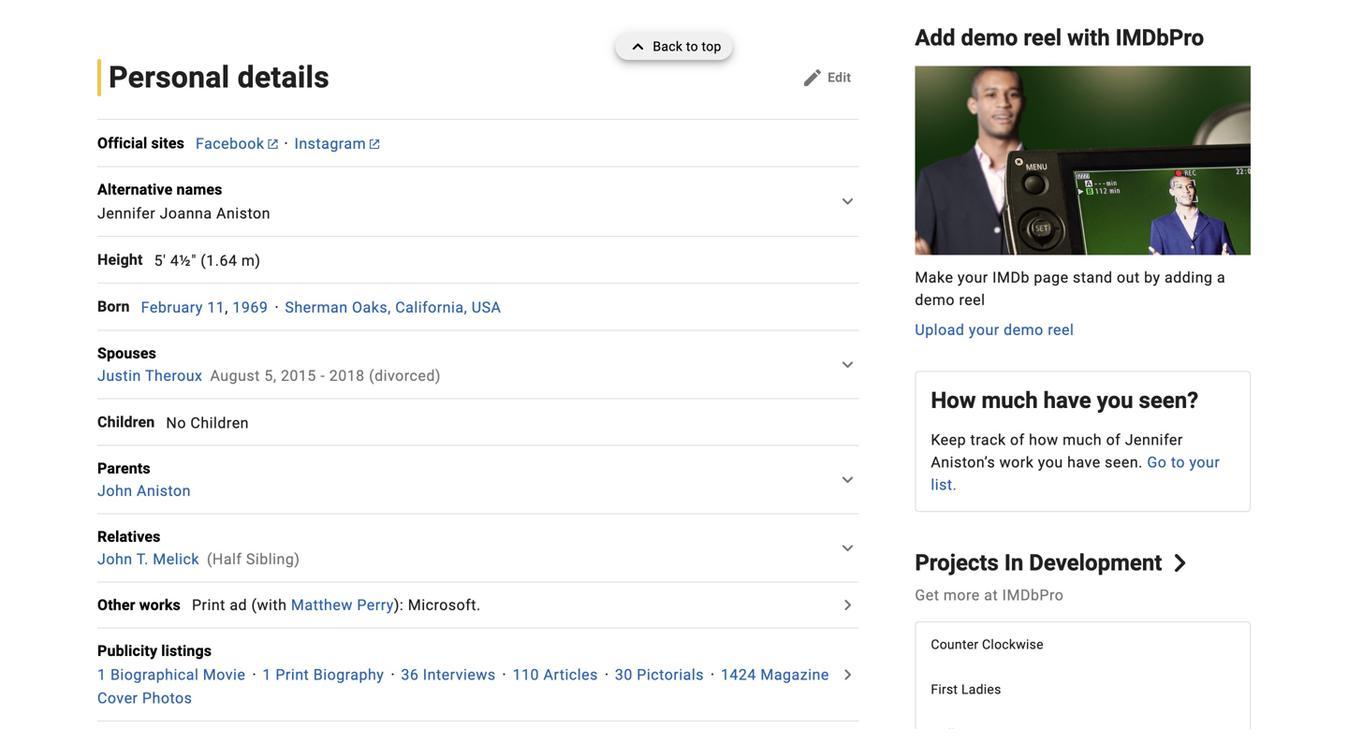 Task type: describe. For each thing, give the bounding box(es) containing it.
launch inline image for instagram
[[370, 140, 379, 149]]

out
[[1117, 269, 1141, 286]]

1969 button
[[233, 296, 268, 319]]

(1.64
[[201, 252, 237, 269]]

menu containing counter clockwise
[[916, 623, 1250, 730]]

36
[[401, 666, 419, 684]]

counter clockwise
[[931, 637, 1044, 653]]

matthew
[[291, 597, 353, 615]]

reel inside make your imdb page stand out by adding a demo reel
[[960, 291, 986, 309]]

interviews
[[423, 666, 496, 684]]

upload your demo reel
[[915, 321, 1075, 339]]

relatives
[[97, 528, 161, 546]]

demo inside button
[[1004, 321, 1044, 339]]

go to other works image
[[837, 594, 859, 617]]

expand alternative names image
[[837, 190, 859, 213]]

your inside go to your list.
[[1190, 454, 1221, 472]]

1424 magazine cover photos button
[[97, 666, 830, 708]]

list.
[[931, 476, 958, 494]]

aniston inside 'alternative names jennifer joanna aniston'
[[216, 204, 271, 222]]

go to publicity listings image
[[837, 664, 859, 686]]

1 biographical movie
[[97, 666, 246, 684]]

jennifer inside 'alternative names jennifer joanna aniston'
[[97, 204, 156, 222]]

no children
[[166, 414, 249, 432]]

clockwise
[[983, 637, 1044, 653]]

top
[[702, 39, 722, 54]]

sites
[[151, 134, 185, 152]]

february
[[141, 299, 203, 316]]

sherman
[[285, 299, 348, 316]]

to for your
[[1172, 454, 1186, 472]]

no
[[166, 414, 186, 432]]

sibling)
[[246, 551, 300, 569]]

personal
[[109, 60, 230, 95]]

movie
[[203, 666, 246, 684]]

official
[[97, 134, 147, 152]]

0 vertical spatial print
[[192, 597, 226, 615]]

0 horizontal spatial imdbpro
[[1003, 587, 1064, 605]]

0 vertical spatial much
[[982, 387, 1038, 414]]

ad
[[230, 597, 247, 615]]

1 horizontal spatial children
[[191, 414, 249, 432]]

microsoft.
[[408, 597, 481, 615]]

articles
[[544, 666, 598, 684]]

seen?
[[1139, 387, 1199, 414]]

names
[[177, 181, 222, 199]]

go
[[1148, 454, 1167, 472]]

expand less image
[[627, 34, 653, 60]]

group containing make your imdb page stand out by adding a demo reel
[[915, 66, 1251, 341]]

ladies
[[962, 682, 1002, 698]]

(with
[[252, 597, 287, 615]]

projects in development
[[915, 550, 1163, 577]]

publicity listings button
[[97, 640, 223, 663]]

1 print biography button
[[263, 666, 384, 684]]

to for top
[[686, 39, 699, 54]]

seen.
[[1105, 454, 1144, 472]]

first ladies link
[[916, 668, 1250, 713]]

aniston's
[[931, 454, 996, 472]]

listings
[[161, 643, 212, 660]]

1 print biography
[[263, 666, 384, 684]]

publicity
[[97, 643, 157, 660]]

1 for 1 biographical movie
[[97, 666, 106, 684]]

get more at imdbpro
[[915, 587, 1064, 605]]

keep track of how much of jennifer aniston's work you have seen.
[[931, 431, 1184, 472]]

born
[[97, 298, 130, 316]]

how
[[1030, 431, 1059, 449]]

30 pictorials
[[615, 666, 704, 684]]

spouses justin theroux august 5, 2015 - 2018 (divorced)
[[97, 345, 441, 385]]

works
[[139, 597, 181, 615]]

how
[[931, 387, 976, 414]]

upload
[[915, 321, 965, 339]]

instagram
[[295, 135, 366, 153]]

launch inline image for facebook
[[268, 140, 278, 149]]

other works button
[[97, 594, 192, 617]]

joanna
[[160, 204, 212, 222]]

back
[[653, 39, 683, 54]]

february 11 , 1969
[[141, 299, 268, 316]]

see more element
[[97, 132, 196, 154]]

expand alternative names element
[[97, 178, 806, 201]]

pictorials
[[637, 666, 704, 684]]

at
[[985, 587, 999, 605]]

magazine
[[761, 666, 830, 684]]

john t. melick button
[[97, 551, 199, 569]]

reel inside button
[[1048, 321, 1075, 339]]

projects
[[915, 550, 999, 577]]

august
[[210, 367, 260, 385]]

california,
[[395, 299, 468, 316]]

other
[[97, 597, 135, 615]]

how much have you seen?
[[931, 387, 1199, 414]]

more
[[944, 587, 980, 605]]

36 interviews
[[401, 666, 496, 684]]

11
[[207, 299, 225, 316]]

(half
[[207, 551, 242, 569]]

sherman oaks, california, usa button
[[285, 299, 502, 316]]

print ad (with matthew perry ): microsoft.
[[192, 597, 481, 615]]

facebook
[[196, 135, 265, 153]]

chevron right inline image
[[1172, 554, 1190, 572]]



Task type: vqa. For each thing, say whether or not it's contained in the screenshot.
Man
no



Task type: locate. For each thing, give the bounding box(es) containing it.
demo down make
[[915, 291, 955, 309]]

reel up the upload your demo reel
[[960, 291, 986, 309]]

0 horizontal spatial to
[[686, 39, 699, 54]]

demo down imdb
[[1004, 321, 1044, 339]]

children up parents on the bottom left of page
[[97, 414, 155, 431]]

sherman oaks, california, usa
[[285, 299, 502, 316]]

oaks,
[[352, 299, 391, 316]]

2 vertical spatial reel
[[1048, 321, 1075, 339]]

1 biographical movie button
[[97, 666, 246, 684]]

your for make
[[958, 269, 989, 286]]

1 1 from the left
[[97, 666, 106, 684]]

1 vertical spatial aniston
[[137, 482, 191, 500]]

demo inside make your imdb page stand out by adding a demo reel
[[915, 291, 955, 309]]

to inside go to your list.
[[1172, 454, 1186, 472]]

reel down make your imdb page stand out by adding a demo reel
[[1048, 321, 1075, 339]]

go to your list.
[[931, 454, 1221, 494]]

much up track
[[982, 387, 1038, 414]]

1 vertical spatial to
[[1172, 454, 1186, 472]]

to right the go
[[1172, 454, 1186, 472]]

1969
[[233, 299, 268, 316]]

0 horizontal spatial aniston
[[137, 482, 191, 500]]

add demo reel with imdbpro
[[915, 24, 1205, 51]]

2 of from the left
[[1107, 431, 1121, 449]]

0 vertical spatial john
[[97, 482, 133, 500]]

back to top
[[653, 39, 722, 54]]

0 vertical spatial your
[[958, 269, 989, 286]]

print
[[192, 597, 226, 615], [276, 666, 309, 684]]

1 horizontal spatial 1
[[263, 666, 271, 684]]

back to top button
[[616, 34, 733, 60]]

1 vertical spatial imdbpro
[[1003, 587, 1064, 605]]

john
[[97, 482, 133, 500], [97, 551, 133, 569]]

aniston
[[216, 204, 271, 222], [137, 482, 191, 500]]

1 vertical spatial print
[[276, 666, 309, 684]]

your for upload
[[969, 321, 1000, 339]]

alternative
[[97, 181, 173, 199]]

1 vertical spatial john
[[97, 551, 133, 569]]

have left seen.
[[1068, 454, 1101, 472]]

work
[[1000, 454, 1034, 472]]

):
[[394, 597, 404, 615]]

your right upload
[[969, 321, 1000, 339]]

imdbpro right with
[[1116, 24, 1205, 51]]

1 vertical spatial jennifer
[[1126, 431, 1184, 449]]

1 of from the left
[[1011, 431, 1025, 449]]

aniston up m)
[[216, 204, 271, 222]]

110
[[513, 666, 540, 684]]

development
[[1030, 550, 1163, 577]]

to
[[686, 39, 699, 54], [1172, 454, 1186, 472]]

with
[[1068, 24, 1111, 51]]

get
[[915, 587, 940, 605]]

your right the go
[[1190, 454, 1221, 472]]

perry
[[357, 597, 394, 615]]

projects in development link
[[915, 550, 1190, 577]]

keep
[[931, 431, 967, 449]]

0 vertical spatial have
[[1044, 387, 1092, 414]]

jennifer down the alternative
[[97, 204, 156, 222]]

edit
[[828, 70, 852, 85]]

30
[[615, 666, 633, 684]]

expand relatives element
[[97, 526, 806, 549]]

demo right add on the right top of the page
[[961, 24, 1018, 51]]

counter clockwise link
[[916, 623, 1250, 668]]

5′
[[154, 252, 166, 269]]

launch inline image right instagram
[[370, 140, 379, 149]]

m)
[[242, 252, 261, 269]]

2015
[[281, 367, 316, 385]]

edit image
[[802, 67, 824, 89]]

0 horizontal spatial much
[[982, 387, 1038, 414]]

by
[[1145, 269, 1161, 286]]

expand parents element
[[97, 458, 806, 480]]

0 horizontal spatial jennifer
[[97, 204, 156, 222]]

jennifer up the go
[[1126, 431, 1184, 449]]

john inside parents john aniston
[[97, 482, 133, 500]]

,
[[225, 299, 228, 316]]

(divorced)
[[369, 367, 441, 385]]

in
[[1005, 550, 1024, 577]]

john down parents on the bottom left of page
[[97, 482, 133, 500]]

2 1 from the left
[[263, 666, 271, 684]]

0 vertical spatial reel
[[1024, 24, 1062, 51]]

publicity listings
[[97, 643, 212, 660]]

expand parents image
[[837, 469, 859, 491]]

print left ad
[[192, 597, 226, 615]]

1 horizontal spatial of
[[1107, 431, 1121, 449]]

have inside keep track of how much of jennifer aniston's work you have seen.
[[1068, 454, 1101, 472]]

first
[[931, 682, 958, 698]]

110 articles
[[513, 666, 598, 684]]

1 john from the top
[[97, 482, 133, 500]]

0 horizontal spatial launch inline image
[[268, 140, 278, 149]]

0 vertical spatial you
[[1097, 387, 1134, 414]]

2 vertical spatial demo
[[1004, 321, 1044, 339]]

your left imdb
[[958, 269, 989, 286]]

1 horizontal spatial you
[[1097, 387, 1134, 414]]

john down relatives
[[97, 551, 133, 569]]

2 vertical spatial your
[[1190, 454, 1221, 472]]

john inside relatives john t. melick (half sibling)
[[97, 551, 133, 569]]

to left top
[[686, 39, 699, 54]]

0 vertical spatial jennifer
[[97, 204, 156, 222]]

much inside keep track of how much of jennifer aniston's work you have seen.
[[1063, 431, 1103, 449]]

reel left with
[[1024, 24, 1062, 51]]

1 vertical spatial much
[[1063, 431, 1103, 449]]

john for relatives john t. melick (half sibling)
[[97, 551, 133, 569]]

biographical
[[110, 666, 199, 684]]

demo reel thumbnail image
[[915, 66, 1251, 255]]

2 launch inline image from the left
[[370, 140, 379, 149]]

biography
[[314, 666, 384, 684]]

1 horizontal spatial launch inline image
[[370, 140, 379, 149]]

1 vertical spatial demo
[[915, 291, 955, 309]]

1 horizontal spatial jennifer
[[1126, 431, 1184, 449]]

have up how
[[1044, 387, 1092, 414]]

melick
[[153, 551, 199, 569]]

1 vertical spatial you
[[1039, 454, 1064, 472]]

t.
[[137, 551, 149, 569]]

justin
[[97, 367, 141, 385]]

jennifer
[[97, 204, 156, 222], [1126, 431, 1184, 449]]

1 horizontal spatial imdbpro
[[1116, 24, 1205, 51]]

much up go to your list.
[[1063, 431, 1103, 449]]

to inside button
[[686, 39, 699, 54]]

track
[[971, 431, 1006, 449]]

1 horizontal spatial much
[[1063, 431, 1103, 449]]

print left biography
[[276, 666, 309, 684]]

jennifer inside keep track of how much of jennifer aniston's work you have seen.
[[1126, 431, 1184, 449]]

0 vertical spatial imdbpro
[[1116, 24, 1205, 51]]

expand spouses image
[[837, 353, 859, 376]]

launch inline image
[[268, 140, 278, 149], [370, 140, 379, 149]]

4½″
[[170, 252, 197, 269]]

1 vertical spatial have
[[1068, 454, 1101, 472]]

your inside make your imdb page stand out by adding a demo reel
[[958, 269, 989, 286]]

expand spouses element
[[97, 342, 806, 365]]

1424
[[721, 666, 757, 684]]

2018
[[329, 367, 365, 385]]

matthew perry link
[[291, 597, 394, 615]]

0 vertical spatial demo
[[961, 24, 1018, 51]]

children right the no
[[191, 414, 249, 432]]

parents
[[97, 460, 151, 478]]

group
[[915, 66, 1251, 341]]

0 horizontal spatial children
[[97, 414, 155, 431]]

usa
[[472, 299, 502, 316]]

of up seen.
[[1107, 431, 1121, 449]]

0 vertical spatial aniston
[[216, 204, 271, 222]]

you left seen?
[[1097, 387, 1134, 414]]

stand
[[1073, 269, 1113, 286]]

add
[[915, 24, 956, 51]]

-
[[321, 367, 325, 385]]

1 launch inline image from the left
[[268, 140, 278, 149]]

first ladies
[[931, 682, 1002, 698]]

instagram button
[[295, 135, 379, 153]]

0 horizontal spatial of
[[1011, 431, 1025, 449]]

make your imdb page stand out by adding a demo reel
[[915, 269, 1226, 309]]

john aniston button
[[97, 482, 191, 500]]

your
[[958, 269, 989, 286], [969, 321, 1000, 339], [1190, 454, 1221, 472]]

make your imdb page stand out by adding a demo reel link
[[915, 266, 1251, 311]]

much
[[982, 387, 1038, 414], [1063, 431, 1103, 449]]

launch inline image inside instagram button
[[370, 140, 379, 149]]

0 horizontal spatial 1
[[97, 666, 106, 684]]

personal details
[[109, 60, 330, 95]]

february 11 button
[[141, 296, 225, 319]]

1 horizontal spatial aniston
[[216, 204, 271, 222]]

0 horizontal spatial you
[[1039, 454, 1064, 472]]

imdb
[[993, 269, 1030, 286]]

you down how
[[1039, 454, 1064, 472]]

official sites
[[97, 134, 185, 152]]

other works
[[97, 597, 181, 615]]

1 right movie
[[263, 666, 271, 684]]

your inside button
[[969, 321, 1000, 339]]

1 up 'cover'
[[97, 666, 106, 684]]

launch inline image inside facebook button
[[268, 140, 278, 149]]

imdbpro down projects in development
[[1003, 587, 1064, 605]]

1 horizontal spatial print
[[276, 666, 309, 684]]

expand relatives image
[[837, 537, 859, 560]]

1 vertical spatial your
[[969, 321, 1000, 339]]

menu
[[916, 623, 1250, 730]]

cover
[[97, 690, 138, 708]]

0 vertical spatial to
[[686, 39, 699, 54]]

2 john from the top
[[97, 551, 133, 569]]

justin theroux button
[[97, 367, 203, 385]]

facebook button
[[196, 135, 278, 153]]

photos
[[142, 690, 192, 708]]

details
[[238, 60, 330, 95]]

aniston inside parents john aniston
[[137, 482, 191, 500]]

0 horizontal spatial print
[[192, 597, 226, 615]]

aniston down parents on the bottom left of page
[[137, 482, 191, 500]]

1 horizontal spatial to
[[1172, 454, 1186, 472]]

of up work
[[1011, 431, 1025, 449]]

spouses
[[97, 345, 156, 362]]

you inside keep track of how much of jennifer aniston's work you have seen.
[[1039, 454, 1064, 472]]

john for parents john aniston
[[97, 482, 133, 500]]

1
[[97, 666, 106, 684], [263, 666, 271, 684]]

launch inline image right 'facebook'
[[268, 140, 278, 149]]

1 vertical spatial reel
[[960, 291, 986, 309]]

1 for 1 print biography
[[263, 666, 271, 684]]



